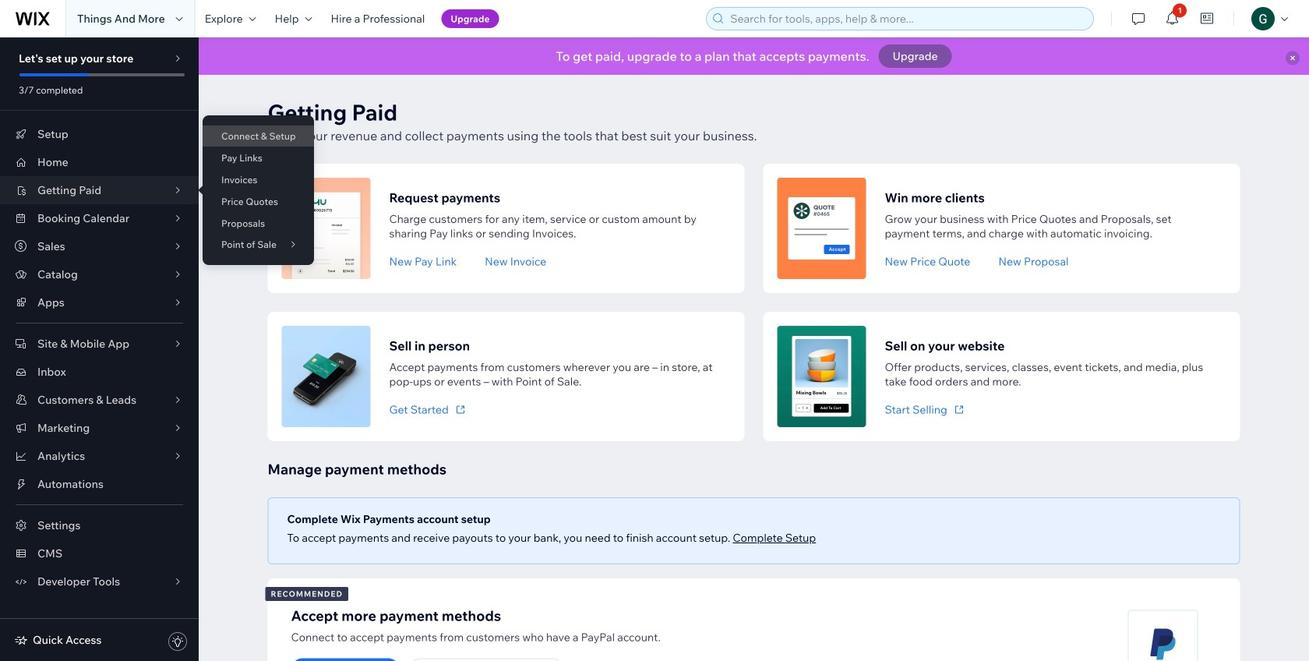 Task type: locate. For each thing, give the bounding box(es) containing it.
alert
[[199, 37, 1310, 75]]

sidebar element
[[0, 37, 199, 661]]



Task type: describe. For each thing, give the bounding box(es) containing it.
Search for tools, apps, help & more... field
[[726, 8, 1089, 30]]



Task type: vqa. For each thing, say whether or not it's contained in the screenshot.
alert
yes



